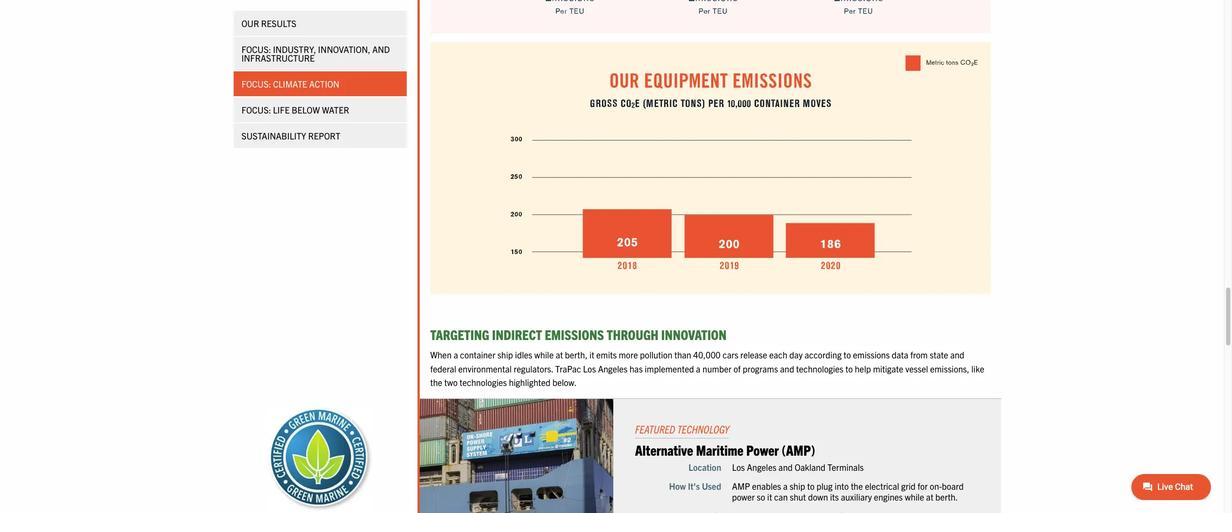 Task type: locate. For each thing, give the bounding box(es) containing it.
1 horizontal spatial it
[[768, 492, 773, 503]]

2 vertical spatial focus:
[[242, 104, 271, 115]]

results
[[261, 18, 297, 29]]

0 vertical spatial angeles
[[598, 364, 628, 374]]

0 horizontal spatial ship
[[498, 350, 513, 361]]

and down (amp)
[[779, 462, 793, 473]]

0 vertical spatial while
[[535, 350, 554, 361]]

and
[[951, 350, 965, 361], [781, 364, 795, 374], [779, 462, 793, 473]]

while
[[535, 350, 554, 361], [905, 492, 925, 503]]

while up the regulators.
[[535, 350, 554, 361]]

focus: climate action
[[242, 78, 340, 89]]

and
[[373, 44, 390, 55]]

0 horizontal spatial the
[[431, 377, 443, 388]]

engines
[[875, 492, 903, 503]]

1 horizontal spatial ship
[[790, 481, 806, 492]]

ship left idles
[[498, 350, 513, 361]]

sustainability report
[[242, 130, 341, 141]]

1 vertical spatial it
[[768, 492, 773, 503]]

1 vertical spatial ship
[[790, 481, 806, 492]]

0 horizontal spatial angeles
[[598, 364, 628, 374]]

like
[[972, 364, 985, 374]]

1 focus: from the top
[[242, 44, 271, 55]]

while inside amp enables a ship to plug into the electrical grid for on-board power so it can shut down its auxiliary engines while at berth.
[[905, 492, 925, 503]]

alternative
[[636, 441, 694, 459]]

the left two
[[431, 377, 443, 388]]

it
[[590, 350, 595, 361], [768, 492, 773, 503]]

1 vertical spatial and
[[781, 364, 795, 374]]

to
[[844, 350, 852, 361], [846, 364, 853, 374], [808, 481, 815, 492]]

2 vertical spatial a
[[784, 481, 788, 492]]

more
[[619, 350, 638, 361]]

data
[[892, 350, 909, 361]]

to left plug
[[808, 481, 815, 492]]

technology
[[678, 423, 730, 436]]

enables
[[753, 481, 782, 492]]

1 horizontal spatial los
[[733, 462, 745, 473]]

board
[[943, 481, 964, 492]]

at inside when a container ship idles while at berth, it emits more pollution than 40,000 cars release each day according to emissions data from state and federal environmental regulators. trapac los angeles has implemented a number of programs and technologies to help mitigate vessel emissions, like the two technologies highlighted below.
[[556, 350, 563, 361]]

0 vertical spatial a
[[454, 350, 458, 361]]

0 horizontal spatial a
[[454, 350, 458, 361]]

2 vertical spatial to
[[808, 481, 815, 492]]

container
[[460, 350, 496, 361]]

0 vertical spatial the
[[431, 377, 443, 388]]

3 focus: from the top
[[242, 104, 271, 115]]

a right when
[[454, 350, 458, 361]]

1 horizontal spatial the
[[851, 481, 864, 492]]

focus: left climate
[[242, 78, 271, 89]]

1 vertical spatial while
[[905, 492, 925, 503]]

focus: for focus: climate action
[[242, 78, 271, 89]]

day
[[790, 350, 803, 361]]

1 horizontal spatial at
[[927, 492, 934, 503]]

regulators.
[[514, 364, 554, 374]]

0 vertical spatial ship
[[498, 350, 513, 361]]

to inside amp enables a ship to plug into the electrical grid for on-board power so it can shut down its auxiliary engines while at berth.
[[808, 481, 815, 492]]

below
[[292, 104, 320, 115]]

1 vertical spatial the
[[851, 481, 864, 492]]

focus: down our
[[242, 44, 271, 55]]

1 vertical spatial focus:
[[242, 78, 271, 89]]

a down "40,000"
[[696, 364, 701, 374]]

maritime
[[697, 441, 744, 459]]

focus: life below water link
[[234, 97, 407, 122]]

focus: for focus: industry, innovation, and infrastructure
[[242, 44, 271, 55]]

1 vertical spatial at
[[927, 492, 934, 503]]

to left help at the right bottom of page
[[846, 364, 853, 374]]

ship inside when a container ship idles while at berth, it emits more pollution than 40,000 cars release each day according to emissions data from state and federal environmental regulators. trapac los angeles has implemented a number of programs and technologies to help mitigate vessel emissions, like the two technologies highlighted below.
[[498, 350, 513, 361]]

than
[[675, 350, 692, 361]]

while inside when a container ship idles while at berth, it emits more pollution than 40,000 cars release each day according to emissions data from state and federal environmental regulators. trapac los angeles has implemented a number of programs and technologies to help mitigate vessel emissions, like the two technologies highlighted below.
[[535, 350, 554, 361]]

and down each
[[781, 364, 795, 374]]

focus:
[[242, 44, 271, 55], [242, 78, 271, 89], [242, 104, 271, 115]]

help
[[855, 364, 872, 374]]

(amp)
[[782, 441, 816, 459]]

ship for used
[[790, 481, 806, 492]]

the inside when a container ship idles while at berth, it emits more pollution than 40,000 cars release each day according to emissions data from state and federal environmental regulators. trapac los angeles has implemented a number of programs and technologies to help mitigate vessel emissions, like the two technologies highlighted below.
[[431, 377, 443, 388]]

has
[[630, 364, 643, 374]]

ship
[[498, 350, 513, 361], [790, 481, 806, 492]]

oakland
[[795, 462, 826, 473]]

the right 'into'
[[851, 481, 864, 492]]

to left emissions
[[844, 350, 852, 361]]

at up "trapac"
[[556, 350, 563, 361]]

0 horizontal spatial at
[[556, 350, 563, 361]]

2 focus: from the top
[[242, 78, 271, 89]]

so
[[757, 492, 766, 503]]

while left on-
[[905, 492, 925, 503]]

los
[[584, 364, 596, 374], [733, 462, 745, 473]]

featured
[[636, 423, 676, 436]]

0 horizontal spatial los
[[584, 364, 596, 374]]

featured technology alternative maritime power (amp)
[[636, 423, 816, 459]]

electrical
[[866, 481, 900, 492]]

can
[[775, 492, 788, 503]]

angeles
[[598, 364, 628, 374], [747, 462, 777, 473]]

terminals
[[828, 462, 864, 473]]

1 horizontal spatial technologies
[[797, 364, 844, 374]]

auxiliary
[[841, 492, 873, 503]]

at
[[556, 350, 563, 361], [927, 492, 934, 503]]

1 vertical spatial a
[[696, 364, 701, 374]]

1 vertical spatial angeles
[[747, 462, 777, 473]]

it's
[[688, 481, 700, 492]]

0 vertical spatial technologies
[[797, 364, 844, 374]]

1 vertical spatial technologies
[[460, 377, 507, 388]]

the
[[431, 377, 443, 388], [851, 481, 864, 492]]

grid
[[902, 481, 916, 492]]

0 vertical spatial los
[[584, 364, 596, 374]]

ship inside amp enables a ship to plug into the electrical grid for on-board power so it can shut down its auxiliary engines while at berth.
[[790, 481, 806, 492]]

a left shut at the right
[[784, 481, 788, 492]]

programs
[[743, 364, 779, 374]]

0 vertical spatial focus:
[[242, 44, 271, 55]]

0 horizontal spatial while
[[535, 350, 554, 361]]

implemented
[[645, 364, 695, 374]]

pollution
[[640, 350, 673, 361]]

technologies
[[797, 364, 844, 374], [460, 377, 507, 388]]

ship down los angeles and oakland terminals
[[790, 481, 806, 492]]

used
[[702, 481, 722, 492]]

a
[[454, 350, 458, 361], [696, 364, 701, 374], [784, 481, 788, 492]]

and up emissions,
[[951, 350, 965, 361]]

0 vertical spatial at
[[556, 350, 563, 361]]

2 horizontal spatial a
[[784, 481, 788, 492]]

focus: climate action link
[[234, 71, 407, 96]]

1 horizontal spatial while
[[905, 492, 925, 503]]

0 horizontal spatial technologies
[[460, 377, 507, 388]]

vessel
[[906, 364, 929, 374]]

at left "berth."
[[927, 492, 934, 503]]

0 horizontal spatial it
[[590, 350, 595, 361]]

report
[[308, 130, 341, 141]]

it right so
[[768, 492, 773, 503]]

focus: inside "focus: industry, innovation, and infrastructure"
[[242, 44, 271, 55]]

2 vertical spatial and
[[779, 462, 793, 473]]

1 horizontal spatial a
[[696, 364, 701, 374]]

from
[[911, 350, 928, 361]]

angeles down emits
[[598, 364, 628, 374]]

technologies down environmental
[[460, 377, 507, 388]]

berth,
[[565, 350, 588, 361]]

it left emits
[[590, 350, 595, 361]]

los down "berth,"
[[584, 364, 596, 374]]

focus: left life
[[242, 104, 271, 115]]

power
[[733, 492, 755, 503]]

0 vertical spatial it
[[590, 350, 595, 361]]

angeles down power
[[747, 462, 777, 473]]

mitigate
[[874, 364, 904, 374]]

technologies down according
[[797, 364, 844, 374]]

its
[[831, 492, 839, 503]]

los up 'amp'
[[733, 462, 745, 473]]



Task type: describe. For each thing, give the bounding box(es) containing it.
40,000
[[694, 350, 721, 361]]

release
[[741, 350, 768, 361]]

two
[[445, 377, 458, 388]]

below.
[[553, 377, 577, 388]]

how it's used
[[670, 481, 722, 492]]

life
[[273, 104, 290, 115]]

1 horizontal spatial angeles
[[747, 462, 777, 473]]

shut
[[790, 492, 807, 503]]

focus: industry, innovation, and infrastructure
[[242, 44, 390, 63]]

according
[[805, 350, 842, 361]]

sustainability
[[242, 130, 306, 141]]

how
[[670, 481, 686, 492]]

location
[[689, 462, 722, 473]]

focus: for focus: life below water
[[242, 104, 271, 115]]

emissions
[[545, 326, 604, 343]]

down
[[809, 492, 829, 503]]

innovation,
[[318, 44, 371, 55]]

indirect
[[492, 326, 542, 343]]

into
[[835, 481, 849, 492]]

power
[[747, 441, 779, 459]]

number
[[703, 364, 732, 374]]

our results
[[242, 18, 297, 29]]

it inside amp enables a ship to plug into the electrical grid for on-board power so it can shut down its auxiliary engines while at berth.
[[768, 492, 773, 503]]

our
[[242, 18, 259, 29]]

plug
[[817, 481, 833, 492]]

innovation
[[662, 326, 727, 343]]

our results link
[[234, 11, 407, 36]]

emissions
[[854, 350, 890, 361]]

focus: life below water
[[242, 104, 349, 115]]

targeting
[[431, 326, 490, 343]]

environmental
[[459, 364, 512, 374]]

angeles inside when a container ship idles while at berth, it emits more pollution than 40,000 cars release each day according to emissions data from state and federal environmental regulators. trapac los angeles has implemented a number of programs and technologies to help mitigate vessel emissions, like the two technologies highlighted below.
[[598, 364, 628, 374]]

the inside amp enables a ship to plug into the electrical grid for on-board power so it can shut down its auxiliary engines while at berth.
[[851, 481, 864, 492]]

sustainability report link
[[234, 123, 407, 148]]

a inside amp enables a ship to plug into the electrical grid for on-board power so it can shut down its auxiliary engines while at berth.
[[784, 481, 788, 492]]

state
[[930, 350, 949, 361]]

emits
[[597, 350, 617, 361]]

idles
[[515, 350, 533, 361]]

climate
[[273, 78, 308, 89]]

los inside when a container ship idles while at berth, it emits more pollution than 40,000 cars release each day according to emissions data from state and federal environmental regulators. trapac los angeles has implemented a number of programs and technologies to help mitigate vessel emissions, like the two technologies highlighted below.
[[584, 364, 596, 374]]

infrastructure
[[242, 53, 315, 63]]

federal
[[431, 364, 457, 374]]

1 vertical spatial to
[[846, 364, 853, 374]]

0 vertical spatial to
[[844, 350, 852, 361]]

ship for emissions
[[498, 350, 513, 361]]

through
[[607, 326, 659, 343]]

highlighted
[[509, 377, 551, 388]]

los angeles and oakland terminals
[[733, 462, 864, 473]]

targeting indirect emissions through innovation
[[431, 326, 727, 343]]

each
[[770, 350, 788, 361]]

on-
[[930, 481, 943, 492]]

at inside amp enables a ship to plug into the electrical grid for on-board power so it can shut down its auxiliary engines while at berth.
[[927, 492, 934, 503]]

it inside when a container ship idles while at berth, it emits more pollution than 40,000 cars release each day according to emissions data from state and federal environmental regulators. trapac los angeles has implemented a number of programs and technologies to help mitigate vessel emissions, like the two technologies highlighted below.
[[590, 350, 595, 361]]

berth.
[[936, 492, 959, 503]]

when a container ship idles while at berth, it emits more pollution than 40,000 cars release each day according to emissions data from state and federal environmental regulators. trapac los angeles has implemented a number of programs and technologies to help mitigate vessel emissions, like the two technologies highlighted below.
[[431, 350, 985, 388]]

cars
[[723, 350, 739, 361]]

0 vertical spatial and
[[951, 350, 965, 361]]

industry,
[[273, 44, 316, 55]]

action
[[310, 78, 340, 89]]

amp
[[733, 481, 751, 492]]

for
[[918, 481, 928, 492]]

emissions,
[[931, 364, 970, 374]]

water
[[322, 104, 349, 115]]

focus: industry, innovation, and infrastructure link
[[234, 37, 407, 70]]

1 vertical spatial los
[[733, 462, 745, 473]]

amp enables a ship to plug into the electrical grid for on-board power so it can shut down its auxiliary engines while at berth.
[[733, 481, 964, 503]]

when
[[431, 350, 452, 361]]

trapac
[[556, 364, 582, 374]]

of
[[734, 364, 741, 374]]



Task type: vqa. For each thing, say whether or not it's contained in the screenshot.
are
no



